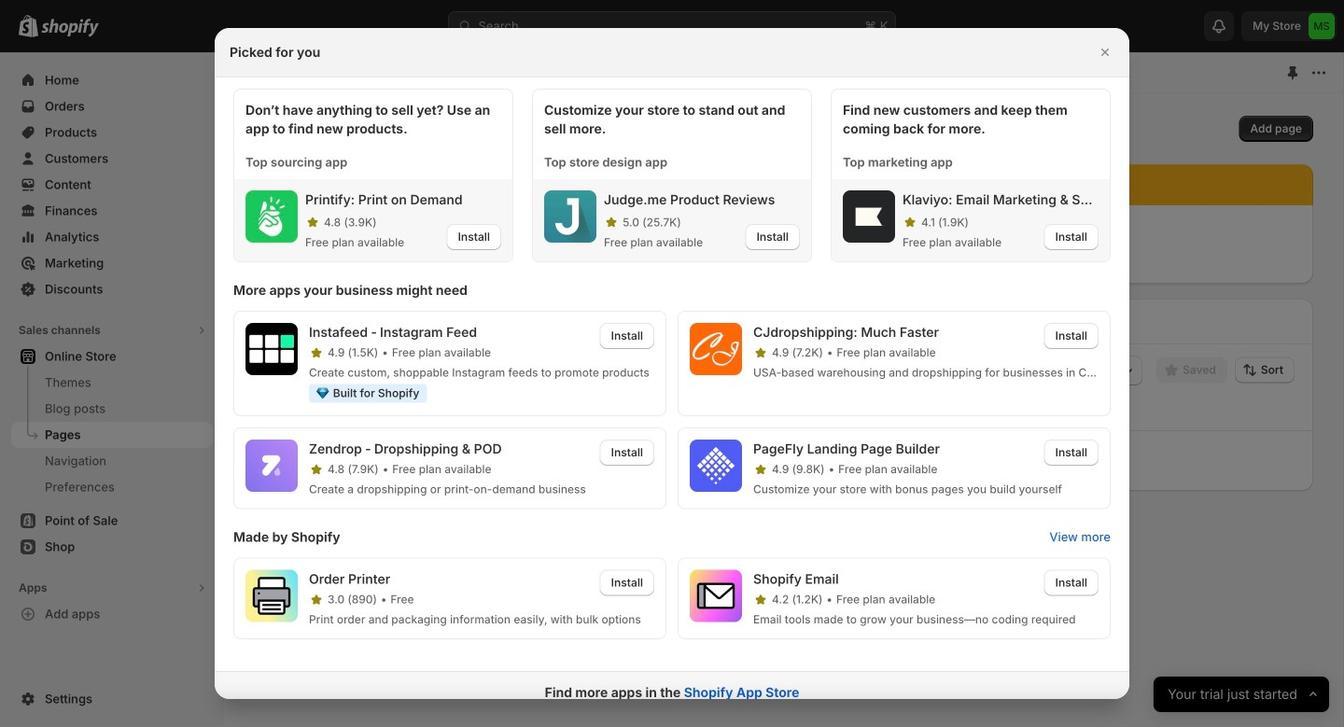 Task type: locate. For each thing, give the bounding box(es) containing it.
dialog
[[0, 28, 1345, 713]]

shopify image
[[41, 18, 99, 37]]

online store image
[[235, 64, 254, 82]]



Task type: vqa. For each thing, say whether or not it's contained in the screenshot.
2nd the anywhere
no



Task type: describe. For each thing, give the bounding box(es) containing it.
built for shopify image
[[317, 388, 329, 399]]



